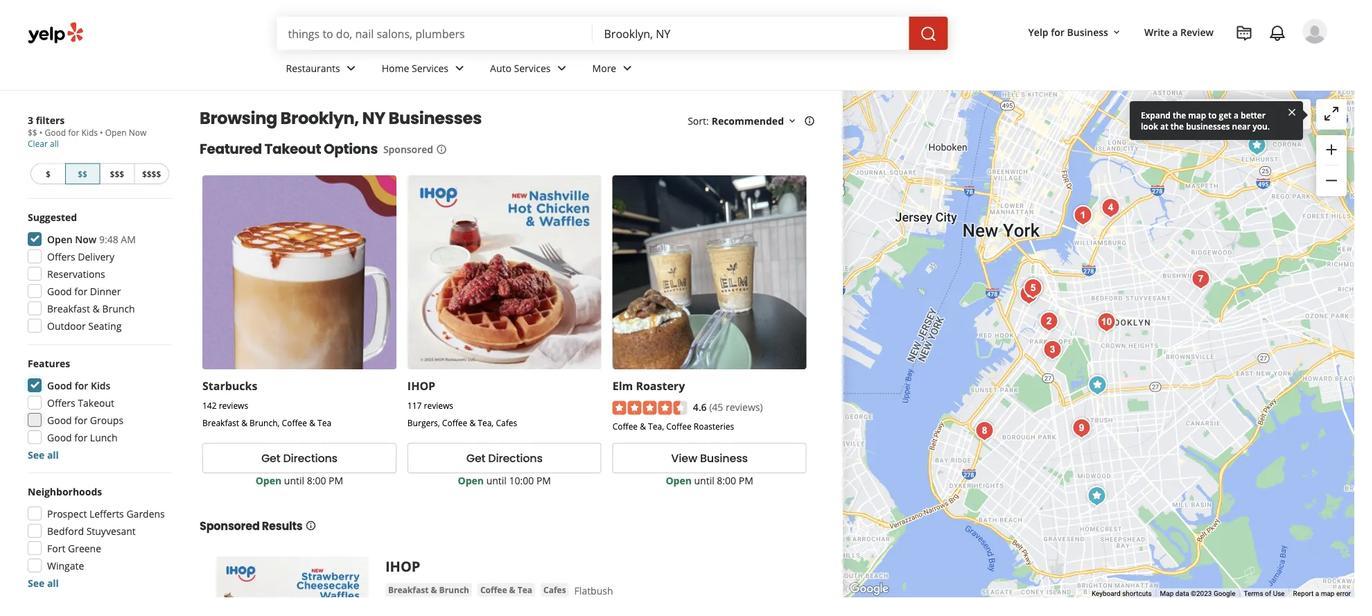 Task type: locate. For each thing, give the bounding box(es) containing it.
kids inside the 3 filters $$ • good for kids • open now clear all
[[81, 127, 98, 138]]

ihop up breakfast & brunch link
[[385, 557, 420, 576]]

1 horizontal spatial cafes
[[544, 585, 566, 596]]

2 get from the left
[[466, 451, 485, 466]]

2 get directions from the left
[[466, 451, 543, 466]]

0 vertical spatial takeout
[[264, 139, 321, 159]]

directions
[[283, 451, 338, 466], [488, 451, 543, 466]]

24 chevron down v2 image right the auto services
[[554, 60, 570, 77]]

1 horizontal spatial directions
[[488, 451, 543, 466]]

coffee inside ihop 117 reviews burgers, coffee & tea, cafes
[[442, 417, 467, 428]]

east harbor seafood palace image
[[971, 417, 999, 445]]

see all button up neighborhoods
[[28, 448, 59, 461]]

8:00 for business
[[717, 474, 736, 487]]

2 8:00 from the left
[[717, 474, 736, 487]]

2 horizontal spatial pm
[[739, 474, 753, 487]]

data
[[1176, 590, 1189, 598]]

0 horizontal spatial cafes
[[496, 417, 517, 428]]

1 vertical spatial business
[[700, 451, 748, 466]]

get directions down brunch,
[[261, 451, 338, 466]]

0 horizontal spatial map
[[1188, 109, 1206, 121]]

breakfast & brunch inside button
[[388, 585, 469, 596]]

tea right brunch,
[[318, 417, 331, 428]]

for
[[1051, 25, 1065, 38], [68, 127, 79, 138], [74, 285, 88, 298], [75, 379, 88, 392], [74, 414, 88, 427], [74, 431, 88, 444]]

24 chevron down v2 image inside home services link
[[451, 60, 468, 77]]

24 chevron down v2 image for more
[[619, 60, 636, 77]]

1 vertical spatial breakfast & brunch
[[388, 585, 469, 596]]

None field
[[288, 26, 582, 41], [604, 26, 898, 41]]

16 chevron down v2 image inside the yelp for business button
[[1111, 27, 1122, 38]]

1 vertical spatial $$
[[78, 168, 87, 180]]

ihop link up breakfast & brunch link
[[385, 557, 420, 576]]

$$$$
[[142, 168, 161, 180]]

featured takeout options
[[200, 139, 378, 159]]

coffee right brunch,
[[282, 417, 307, 428]]

good down good for groups
[[47, 431, 72, 444]]

0 vertical spatial see all
[[28, 448, 59, 461]]

&
[[93, 302, 100, 315], [241, 417, 247, 428], [309, 417, 315, 428], [470, 417, 476, 428], [640, 421, 646, 432], [431, 585, 437, 596], [509, 585, 515, 596]]

see all up neighborhoods
[[28, 448, 59, 461]]

yelp for business
[[1028, 25, 1108, 38]]

business inside view business link
[[700, 451, 748, 466]]

1 get from the left
[[261, 451, 280, 466]]

• down filters
[[39, 127, 43, 138]]

good down features
[[47, 379, 72, 392]]

2 24 chevron down v2 image from the left
[[619, 60, 636, 77]]

1 horizontal spatial breakfast & brunch
[[388, 585, 469, 596]]

a for report
[[1316, 590, 1319, 598]]

businesses
[[389, 107, 482, 130]]

brooklyn,
[[280, 107, 359, 130]]

0 horizontal spatial sponsored
[[200, 518, 260, 534]]

0 horizontal spatial 16 info v2 image
[[305, 520, 316, 532]]

of
[[1265, 590, 1272, 598]]

open until 8:00 pm down view business
[[666, 474, 753, 487]]

1 vertical spatial brunch
[[439, 585, 469, 596]]

a right get
[[1234, 109, 1239, 121]]

mia's bakery image
[[1019, 275, 1047, 302], [1019, 275, 1047, 302]]

2 offers from the top
[[47, 396, 75, 409]]

for down reservations
[[74, 285, 88, 298]]

breakfast & brunch button
[[385, 584, 472, 597]]

see
[[28, 448, 45, 461], [28, 576, 45, 590]]

1 vertical spatial offers
[[47, 396, 75, 409]]

1 pm from the left
[[329, 474, 343, 487]]

2 see from the top
[[28, 576, 45, 590]]

for right yelp
[[1051, 25, 1065, 38]]

brunch,
[[250, 417, 280, 428]]

1 horizontal spatial 8:00
[[717, 474, 736, 487]]

now up $$$$
[[129, 127, 146, 138]]

24 chevron down v2 image right more
[[619, 60, 636, 77]]

1 vertical spatial breakfast
[[202, 417, 239, 428]]

good down reservations
[[47, 285, 72, 298]]

all down good for lunch
[[47, 448, 59, 461]]

1 horizontal spatial open until 8:00 pm
[[666, 474, 753, 487]]

24 chevron down v2 image inside restaurants link
[[343, 60, 360, 77]]

none field up home services link
[[288, 26, 582, 41]]

2 see all button from the top
[[28, 576, 59, 590]]

1 8:00 from the left
[[307, 474, 326, 487]]

1 horizontal spatial get
[[466, 451, 485, 466]]

1 none field from the left
[[288, 26, 582, 41]]

None search field
[[277, 17, 951, 50]]

good down offers takeout
[[47, 414, 72, 427]]

1 vertical spatial ihop
[[385, 557, 420, 576]]

1 horizontal spatial 24 chevron down v2 image
[[619, 60, 636, 77]]

0 vertical spatial $$
[[28, 127, 37, 138]]

0 vertical spatial cafes
[[496, 417, 517, 428]]

16 chevron down v2 image for recommended
[[787, 115, 798, 126]]

0 vertical spatial 16 info v2 image
[[436, 144, 447, 155]]

0 horizontal spatial none field
[[288, 26, 582, 41]]

google image
[[846, 580, 892, 598]]

1 vertical spatial cafes
[[544, 585, 566, 596]]

24 chevron down v2 image right the restaurants at the top left of the page
[[343, 60, 360, 77]]

1 vertical spatial see all button
[[28, 576, 59, 590]]

2 vertical spatial breakfast
[[388, 585, 429, 596]]

for right clear all link
[[68, 127, 79, 138]]

reviews down starbucks link on the left
[[219, 400, 248, 411]]

1 horizontal spatial •
[[100, 127, 103, 138]]

see all button
[[28, 448, 59, 461], [28, 576, 59, 590]]

0 vertical spatial see all button
[[28, 448, 59, 461]]

services right auto
[[514, 61, 551, 75]]

takeout down brooklyn,
[[264, 139, 321, 159]]

24 chevron down v2 image
[[343, 60, 360, 77], [619, 60, 636, 77]]

pm
[[329, 474, 343, 487], [536, 474, 551, 487], [739, 474, 753, 487]]

0 horizontal spatial a
[[1172, 25, 1178, 38]]

$$ left $$$
[[78, 168, 87, 180]]

0 vertical spatial now
[[129, 127, 146, 138]]

group containing neighborhoods
[[24, 485, 172, 590]]

16 info v2 image
[[436, 144, 447, 155], [305, 520, 316, 532]]

review
[[1181, 25, 1214, 38]]

$$ down 3
[[28, 127, 37, 138]]

expand the map to get a better look at the businesses near you. tooltip
[[1130, 101, 1303, 140]]

coffee inside starbucks 142 reviews breakfast & brunch, coffee & tea
[[282, 417, 307, 428]]

user actions element
[[1017, 17, 1347, 103]]

$$$
[[110, 168, 124, 180]]

1 vertical spatial kids
[[91, 379, 110, 392]]

reviews inside ihop 117 reviews burgers, coffee & tea, cafes
[[424, 400, 453, 411]]

coffee right burgers, at the left of the page
[[442, 417, 467, 428]]

0 vertical spatial breakfast
[[47, 302, 90, 315]]

4.6 star rating image
[[613, 401, 687, 415]]

directions for starbucks
[[283, 451, 338, 466]]

2 24 chevron down v2 image from the left
[[554, 60, 570, 77]]

2 directions from the left
[[488, 451, 543, 466]]

1 horizontal spatial get directions link
[[408, 443, 602, 474]]

142
[[202, 400, 217, 411]]

1 see all from the top
[[28, 448, 59, 461]]

map region
[[828, 50, 1355, 598]]

get directions
[[261, 451, 338, 466], [466, 451, 543, 466]]

1 horizontal spatial get directions
[[466, 451, 543, 466]]

for down good for groups
[[74, 431, 88, 444]]

0 horizontal spatial 24 chevron down v2 image
[[343, 60, 360, 77]]

1 vertical spatial see all
[[28, 576, 59, 590]]

none field up the business categories element
[[604, 26, 898, 41]]

business down roasteries
[[700, 451, 748, 466]]

tea,
[[478, 417, 494, 428], [648, 421, 664, 432]]

16 chevron down v2 image inside recommended popup button
[[787, 115, 798, 126]]

open up $$$
[[105, 127, 127, 138]]

starbucks
[[202, 378, 257, 393]]

16 chevron down v2 image left 16 info v2 icon
[[787, 115, 798, 126]]

map
[[1250, 108, 1270, 121], [1188, 109, 1206, 121], [1321, 590, 1335, 598]]

2 horizontal spatial until
[[694, 474, 715, 487]]

0 horizontal spatial open until 8:00 pm
[[256, 474, 343, 487]]

none field find
[[288, 26, 582, 41]]

ihop up 117 on the bottom left of page
[[408, 378, 435, 393]]

map left to
[[1188, 109, 1206, 121]]

24 chevron down v2 image left auto
[[451, 60, 468, 77]]

a
[[1172, 25, 1178, 38], [1234, 109, 1239, 121], [1316, 590, 1319, 598]]

reviews for starbucks
[[219, 400, 248, 411]]

2 reviews from the left
[[424, 400, 453, 411]]

0 horizontal spatial tea
[[318, 417, 331, 428]]

1 horizontal spatial until
[[486, 474, 507, 487]]

see all for good for lunch
[[28, 448, 59, 461]]

0 vertical spatial see
[[28, 448, 45, 461]]

get for starbucks
[[261, 451, 280, 466]]

2 until from the left
[[486, 474, 507, 487]]

2 see all from the top
[[28, 576, 59, 590]]

0 horizontal spatial breakfast & brunch
[[47, 302, 135, 315]]

map inside expand the map to get a better look at the businesses near you.
[[1188, 109, 1206, 121]]

0 vertical spatial offers
[[47, 250, 75, 263]]

brunch left coffee & tea
[[439, 585, 469, 596]]

cafes left flatbush
[[544, 585, 566, 596]]

1 horizontal spatial services
[[514, 61, 551, 75]]

search as map moves
[[1204, 108, 1303, 121]]

cafes inside button
[[544, 585, 566, 596]]

open until 8:00 pm for directions
[[256, 474, 343, 487]]

1 horizontal spatial sponsored
[[383, 142, 433, 156]]

2 horizontal spatial map
[[1321, 590, 1335, 598]]

0 horizontal spatial 24 chevron down v2 image
[[451, 60, 468, 77]]

view
[[671, 451, 697, 466]]

map for moves
[[1250, 108, 1270, 121]]

1 vertical spatial 16 chevron down v2 image
[[787, 115, 798, 126]]

1 horizontal spatial takeout
[[264, 139, 321, 159]]

see all button for good for lunch
[[28, 448, 59, 461]]

tea inside button
[[518, 585, 532, 596]]

1 horizontal spatial 16 chevron down v2 image
[[1111, 27, 1122, 38]]

1 horizontal spatial now
[[129, 127, 146, 138]]

home services link
[[371, 50, 479, 90]]

2 none field from the left
[[604, 26, 898, 41]]

1 get directions link from the left
[[202, 443, 396, 474]]

0 vertical spatial kids
[[81, 127, 98, 138]]

0 horizontal spatial 16 chevron down v2 image
[[787, 115, 798, 126]]

map left error
[[1321, 590, 1335, 598]]

0 vertical spatial all
[[50, 138, 59, 149]]

coffee & tea button
[[478, 584, 535, 597]]

0 horizontal spatial services
[[412, 61, 449, 75]]

cafes
[[496, 417, 517, 428], [544, 585, 566, 596]]

a right report
[[1316, 590, 1319, 598]]

0 horizontal spatial reviews
[[219, 400, 248, 411]]

auto services
[[490, 61, 551, 75]]

16 info v2 image down the businesses
[[436, 144, 447, 155]]

map right the as
[[1250, 108, 1270, 121]]

0 horizontal spatial business
[[700, 451, 748, 466]]

get directions link down brunch,
[[202, 443, 396, 474]]

for for kids
[[75, 379, 88, 392]]

tea left the cafes link
[[518, 585, 532, 596]]

open down view
[[666, 474, 692, 487]]

open inside the 3 filters $$ • good for kids • open now clear all
[[105, 127, 127, 138]]

2 get directions link from the left
[[408, 443, 602, 474]]

gardens
[[126, 507, 165, 520]]

open until 8:00 pm up results
[[256, 474, 343, 487]]

1 horizontal spatial reviews
[[424, 400, 453, 411]]

• up $$$ button on the left
[[100, 127, 103, 138]]

reviews inside starbucks 142 reviews breakfast & brunch, coffee & tea
[[219, 400, 248, 411]]

moves
[[1273, 108, 1303, 121]]

tea, up open until 10:00 pm
[[478, 417, 494, 428]]

for for groups
[[74, 414, 88, 427]]

for up offers takeout
[[75, 379, 88, 392]]

Near text field
[[604, 26, 898, 41]]

for for lunch
[[74, 431, 88, 444]]

now up 'offers delivery'
[[75, 233, 97, 246]]

1 get directions from the left
[[261, 451, 338, 466]]

2 horizontal spatial breakfast
[[388, 585, 429, 596]]

delivery
[[78, 250, 114, 263]]

brunch down dinner
[[102, 302, 135, 315]]

1 horizontal spatial 24 chevron down v2 image
[[554, 60, 570, 77]]

google
[[1214, 590, 1236, 598]]

takeout
[[264, 139, 321, 159], [78, 396, 114, 409]]

3 filters $$ • good for kids • open now clear all
[[28, 113, 146, 149]]

24 chevron down v2 image
[[451, 60, 468, 77], [554, 60, 570, 77]]

1 horizontal spatial breakfast
[[202, 417, 239, 428]]

offers for offers delivery
[[47, 250, 75, 263]]

for for dinner
[[74, 285, 88, 298]]

24 chevron down v2 image for restaurants
[[343, 60, 360, 77]]

for inside button
[[1051, 25, 1065, 38]]

services right home
[[412, 61, 449, 75]]

projects image
[[1236, 25, 1253, 42]]

1 horizontal spatial 16 info v2 image
[[436, 144, 447, 155]]

kids up $$ button on the left top of the page
[[81, 127, 98, 138]]

ihop inside ihop 117 reviews burgers, coffee & tea, cafes
[[408, 378, 435, 393]]

sponsored down the businesses
[[383, 142, 433, 156]]

16 info v2 image right results
[[305, 520, 316, 532]]

bedford
[[47, 524, 84, 538]]

1 24 chevron down v2 image from the left
[[343, 60, 360, 77]]

0 horizontal spatial get
[[261, 451, 280, 466]]

see all button down wingate
[[28, 576, 59, 590]]

1 vertical spatial sponsored
[[200, 518, 260, 534]]

24 chevron down v2 image inside more link
[[619, 60, 636, 77]]

services
[[412, 61, 449, 75], [514, 61, 551, 75]]

0 horizontal spatial •
[[39, 127, 43, 138]]

2 horizontal spatial a
[[1316, 590, 1319, 598]]

yelp
[[1028, 25, 1049, 38]]

0 horizontal spatial pm
[[329, 474, 343, 487]]

good for good for lunch
[[47, 431, 72, 444]]

2 services from the left
[[514, 61, 551, 75]]

reviews up burgers, at the left of the page
[[424, 400, 453, 411]]

1 open until 8:00 pm from the left
[[256, 474, 343, 487]]

1 until from the left
[[284, 474, 304, 487]]

get directions link up open until 10:00 pm
[[408, 443, 602, 474]]

0 horizontal spatial get directions link
[[202, 443, 396, 474]]

business right yelp
[[1067, 25, 1108, 38]]

all right clear
[[50, 138, 59, 149]]

ihop
[[408, 378, 435, 393], [385, 557, 420, 576]]

for down offers takeout
[[74, 414, 88, 427]]

•
[[39, 127, 43, 138], [100, 127, 103, 138]]

1 vertical spatial a
[[1234, 109, 1239, 121]]

outdoor
[[47, 319, 86, 332]]

1 horizontal spatial pm
[[536, 474, 551, 487]]

1 vertical spatial all
[[47, 448, 59, 461]]

takeout for featured
[[264, 139, 321, 159]]

1 horizontal spatial map
[[1250, 108, 1270, 121]]

services for auto services
[[514, 61, 551, 75]]

1 reviews from the left
[[219, 400, 248, 411]]

terms of use
[[1244, 590, 1285, 598]]

sponsored left results
[[200, 518, 260, 534]]

16 chevron down v2 image for yelp for business
[[1111, 27, 1122, 38]]

1 horizontal spatial business
[[1067, 25, 1108, 38]]

see all button for wingate
[[28, 576, 59, 590]]

offers
[[47, 250, 75, 263], [47, 396, 75, 409]]

offers up reservations
[[47, 250, 75, 263]]

a right write
[[1172, 25, 1178, 38]]

1 see all button from the top
[[28, 448, 59, 461]]

get down brunch,
[[261, 451, 280, 466]]

16 chevron down v2 image left write
[[1111, 27, 1122, 38]]

0 horizontal spatial $$
[[28, 127, 37, 138]]

0 horizontal spatial tea,
[[478, 417, 494, 428]]

1 24 chevron down v2 image from the left
[[451, 60, 468, 77]]

0 vertical spatial brunch
[[102, 302, 135, 315]]

zoom out image
[[1323, 172, 1340, 189]]

cafes up open until 10:00 pm
[[496, 417, 517, 428]]

map data ©2023 google
[[1160, 590, 1236, 598]]

2 open until 8:00 pm from the left
[[666, 474, 753, 487]]

0 vertical spatial breakfast & brunch
[[47, 302, 135, 315]]

ihop for ihop
[[385, 557, 420, 576]]

24 chevron down v2 image inside auto services link
[[554, 60, 570, 77]]

café luluc image
[[1015, 281, 1043, 308]]

map for error
[[1321, 590, 1335, 598]]

group
[[1316, 135, 1347, 196], [24, 210, 172, 337], [24, 356, 172, 462], [24, 485, 172, 590]]

$$
[[28, 127, 37, 138], [78, 168, 87, 180]]

business
[[1067, 25, 1108, 38], [700, 451, 748, 466]]

open left the 10:00
[[458, 474, 484, 487]]

0 vertical spatial tea
[[318, 417, 331, 428]]

near
[[1232, 120, 1251, 132]]

takeout up groups
[[78, 396, 114, 409]]

kids
[[81, 127, 98, 138], [91, 379, 110, 392]]

get up open until 10:00 pm
[[466, 451, 485, 466]]

see all down wingate
[[28, 576, 59, 590]]

open up results
[[256, 474, 282, 487]]

sponsored for sponsored results
[[200, 518, 260, 534]]

keyboard
[[1092, 590, 1121, 598]]

sunday in brooklyn image
[[1069, 202, 1097, 229]]

until up results
[[284, 474, 304, 487]]

get directions link
[[202, 443, 396, 474], [408, 443, 602, 474]]

good down filters
[[45, 127, 66, 138]]

1 horizontal spatial $$
[[78, 168, 87, 180]]

sponsored
[[383, 142, 433, 156], [200, 518, 260, 534]]

0 vertical spatial business
[[1067, 25, 1108, 38]]

until left the 10:00
[[486, 474, 507, 487]]

2 pm from the left
[[536, 474, 551, 487]]

browsing brooklyn, ny businesses
[[200, 107, 482, 130]]

cafes inside ihop 117 reviews burgers, coffee & tea, cafes
[[496, 417, 517, 428]]

offers down good for kids
[[47, 396, 75, 409]]

groups
[[90, 414, 123, 427]]

get directions up open until 10:00 pm
[[466, 451, 543, 466]]

shortcuts
[[1122, 590, 1152, 598]]

2 vertical spatial all
[[47, 576, 59, 590]]

kids up offers takeout
[[91, 379, 110, 392]]

tea, down 4.6 star rating image
[[648, 421, 664, 432]]

business categories element
[[275, 50, 1328, 90]]

coffee left the cafes link
[[480, 585, 507, 596]]

0 horizontal spatial now
[[75, 233, 97, 246]]

2 vertical spatial a
[[1316, 590, 1319, 598]]

1 vertical spatial now
[[75, 233, 97, 246]]

featured
[[200, 139, 262, 159]]

features
[[28, 357, 70, 370]]

milk & honey cafe image
[[1068, 415, 1096, 442]]

1 services from the left
[[412, 61, 449, 75]]

1 horizontal spatial tea
[[518, 585, 532, 596]]

0 horizontal spatial 8:00
[[307, 474, 326, 487]]

group containing suggested
[[24, 210, 172, 337]]

16 chevron down v2 image
[[1111, 27, 1122, 38], [787, 115, 798, 126]]

1 directions from the left
[[283, 451, 338, 466]]

until down view business
[[694, 474, 715, 487]]

tea inside starbucks 142 reviews breakfast & brunch, coffee & tea
[[318, 417, 331, 428]]

pm for ihop
[[536, 474, 551, 487]]

zatar cafe & bistro image
[[1039, 336, 1067, 364]]

open until 8:00 pm for business
[[666, 474, 753, 487]]

breakfast & brunch
[[47, 302, 135, 315], [388, 585, 469, 596]]

1 vertical spatial tea
[[518, 585, 532, 596]]

1 offers from the top
[[47, 250, 75, 263]]

ihop link up 117 on the bottom left of page
[[408, 378, 435, 393]]

open for elm roastery
[[666, 474, 692, 487]]

1 horizontal spatial brunch
[[439, 585, 469, 596]]

0 horizontal spatial takeout
[[78, 396, 114, 409]]

coffee
[[282, 417, 307, 428], [442, 417, 467, 428], [613, 421, 638, 432], [666, 421, 692, 432], [480, 585, 507, 596]]

1 horizontal spatial none field
[[604, 26, 898, 41]]

offers for offers takeout
[[47, 396, 75, 409]]

1 see from the top
[[28, 448, 45, 461]]

all down wingate
[[47, 576, 59, 590]]

0 vertical spatial sponsored
[[383, 142, 433, 156]]

0 horizontal spatial directions
[[283, 451, 338, 466]]

0 vertical spatial 16 chevron down v2 image
[[1111, 27, 1122, 38]]



Task type: describe. For each thing, give the bounding box(es) containing it.
$$ inside button
[[78, 168, 87, 180]]

117
[[408, 400, 422, 411]]

see all for wingate
[[28, 576, 59, 590]]

now inside the 3 filters $$ • good for kids • open now clear all
[[129, 127, 146, 138]]

$$ button
[[65, 163, 100, 184]]

good for good for kids
[[47, 379, 72, 392]]

father knows best image
[[1187, 266, 1215, 293]]

services for home services
[[412, 61, 449, 75]]

2 • from the left
[[100, 127, 103, 138]]

24 chevron down v2 image for auto services
[[554, 60, 570, 77]]

write a review link
[[1139, 19, 1219, 44]]

a for write
[[1172, 25, 1178, 38]]

options
[[324, 139, 378, 159]]

expand map image
[[1323, 105, 1340, 122]]

see for wingate
[[28, 576, 45, 590]]

home
[[382, 61, 409, 75]]

coffee & tea, coffee roasteries
[[613, 421, 734, 432]]

map for to
[[1188, 109, 1206, 121]]

home services
[[382, 61, 449, 75]]

close image
[[1287, 106, 1298, 118]]

seating
[[88, 319, 122, 332]]

open for starbucks
[[256, 474, 282, 487]]

©2023
[[1191, 590, 1212, 598]]

open for ihop
[[458, 474, 484, 487]]

coffee & tea
[[480, 585, 532, 596]]

offers takeout
[[47, 396, 114, 409]]

more
[[592, 61, 616, 75]]

at
[[1160, 120, 1169, 132]]

coffee down 4.6 star rating image
[[613, 421, 638, 432]]

flatbush
[[574, 584, 613, 597]]

ny
[[362, 107, 385, 130]]

neighborhoods
[[28, 485, 102, 498]]

for for business
[[1051, 25, 1065, 38]]

better
[[1241, 109, 1266, 121]]

get
[[1219, 109, 1232, 121]]

prospect
[[47, 507, 87, 520]]

3 pm from the left
[[739, 474, 753, 487]]

get directions for ihop
[[466, 451, 543, 466]]

terrace restaurant and bakery image
[[1035, 308, 1063, 336]]

starbucks 142 reviews breakfast & brunch, coffee & tea
[[202, 378, 331, 428]]

starbucks image
[[1083, 482, 1111, 510]]

roasteries
[[694, 421, 734, 432]]

elm roastery link
[[613, 378, 685, 393]]

sort:
[[688, 114, 709, 127]]

fort greene
[[47, 542, 101, 555]]

fort
[[47, 542, 65, 555]]

mateo r. image
[[1303, 19, 1328, 44]]

directions for ihop
[[488, 451, 543, 466]]

good for good for groups
[[47, 414, 72, 427]]

tea, inside ihop 117 reviews burgers, coffee & tea, cafes
[[478, 417, 494, 428]]

pm for starbucks
[[329, 474, 343, 487]]

4.6
[[693, 400, 707, 413]]

offers delivery
[[47, 250, 114, 263]]

until for starbucks
[[284, 474, 304, 487]]

good inside the 3 filters $$ • good for kids • open now clear all
[[45, 127, 66, 138]]

1 • from the left
[[39, 127, 43, 138]]

as
[[1237, 108, 1247, 121]]

$$$$ button
[[134, 163, 169, 184]]

all for neighborhoods
[[47, 576, 59, 590]]

report
[[1293, 590, 1314, 598]]

good for good for dinner
[[47, 285, 72, 298]]

reviews)
[[726, 400, 763, 413]]

report a map error link
[[1293, 590, 1351, 598]]

elm roastery
[[613, 378, 685, 393]]

9:48
[[99, 233, 118, 246]]

good for kids
[[47, 379, 110, 392]]

search image
[[920, 26, 937, 42]]

get directions link for ihop
[[408, 443, 602, 474]]

get directions for starbucks
[[261, 451, 338, 466]]

lefferts
[[89, 507, 124, 520]]

get for ihop
[[466, 451, 485, 466]]

8:00 for directions
[[307, 474, 326, 487]]

auto services link
[[479, 50, 581, 90]]

cafes button
[[541, 584, 569, 597]]

more link
[[581, 50, 647, 90]]

good for lunch
[[47, 431, 118, 444]]

write
[[1145, 25, 1170, 38]]

elm roastery image
[[1243, 132, 1271, 159]]

all for features
[[47, 448, 59, 461]]

see for good for lunch
[[28, 448, 45, 461]]

expand
[[1141, 109, 1171, 121]]

breakfast inside button
[[388, 585, 429, 596]]

ihop for ihop 117 reviews burgers, coffee & tea, cafes
[[408, 378, 435, 393]]

open down suggested
[[47, 233, 73, 246]]

ihop 117 reviews burgers, coffee & tea, cafes
[[408, 378, 517, 428]]

use
[[1273, 590, 1285, 598]]

a inside expand the map to get a better look at the businesses near you.
[[1234, 109, 1239, 121]]

$ button
[[31, 163, 65, 184]]

you.
[[1253, 120, 1270, 132]]

outdoor seating
[[47, 319, 122, 332]]

reservations
[[47, 267, 105, 280]]

burgers,
[[408, 417, 440, 428]]

for inside the 3 filters $$ • good for kids • open now clear all
[[68, 127, 79, 138]]

good for dinner
[[47, 285, 121, 298]]

brunch inside button
[[439, 585, 469, 596]]

results
[[262, 518, 303, 534]]

24 chevron down v2 image for home services
[[451, 60, 468, 77]]

expand the map to get a better look at the businesses near you.
[[1141, 109, 1270, 132]]

coffee & tea link
[[478, 584, 535, 597]]

16 info v2 image
[[804, 115, 815, 126]]

reunion image
[[1097, 194, 1125, 222]]

terms
[[1244, 590, 1263, 598]]

3
[[28, 113, 33, 127]]

Find text field
[[288, 26, 582, 41]]

1 horizontal spatial tea,
[[648, 421, 664, 432]]

1 vertical spatial 16 info v2 image
[[305, 520, 316, 532]]

none field near
[[604, 26, 898, 41]]

0 horizontal spatial breakfast
[[47, 302, 90, 315]]

1 vertical spatial ihop link
[[385, 557, 420, 576]]

open until 10:00 pm
[[458, 474, 551, 487]]

all inside the 3 filters $$ • good for kids • open now clear all
[[50, 138, 59, 149]]

open now 9:48 am
[[47, 233, 136, 246]]

3 until from the left
[[694, 474, 715, 487]]

to
[[1209, 109, 1217, 121]]

bedford stuyvesant
[[47, 524, 136, 538]]

zoom in image
[[1323, 141, 1340, 158]]

search
[[1204, 108, 1235, 121]]

view business
[[671, 451, 748, 466]]

restaurants
[[286, 61, 340, 75]]

& inside ihop 117 reviews burgers, coffee & tea, cafes
[[470, 417, 476, 428]]

coffee up view
[[666, 421, 692, 432]]

$
[[46, 168, 50, 180]]

business inside the yelp for business button
[[1067, 25, 1108, 38]]

clear all link
[[28, 138, 59, 149]]

recommended button
[[712, 114, 798, 127]]

view business link
[[613, 443, 807, 474]]

prospect lefferts gardens
[[47, 507, 165, 520]]

report a map error
[[1293, 590, 1351, 598]]

takeout for offers
[[78, 396, 114, 409]]

0 horizontal spatial brunch
[[102, 302, 135, 315]]

look
[[1141, 120, 1158, 132]]

error
[[1337, 590, 1351, 598]]

breakfast inside starbucks 142 reviews breakfast & brunch, coffee & tea
[[202, 417, 239, 428]]

terms of use link
[[1244, 590, 1285, 598]]

greene
[[68, 542, 101, 555]]

$$ inside the 3 filters $$ • good for kids • open now clear all
[[28, 127, 37, 138]]

get directions link for starbucks
[[202, 443, 396, 474]]

group containing features
[[24, 356, 172, 462]]

write a review
[[1145, 25, 1214, 38]]

$$$ button
[[100, 163, 134, 184]]

cafe rue dix image
[[1093, 308, 1121, 336]]

auto
[[490, 61, 512, 75]]

notifications image
[[1269, 25, 1286, 42]]

dinner
[[90, 285, 121, 298]]

sponsored for sponsored
[[383, 142, 433, 156]]

coffee inside button
[[480, 585, 507, 596]]

ihop image
[[1084, 372, 1112, 399]]

good for groups
[[47, 414, 123, 427]]

0 vertical spatial ihop link
[[408, 378, 435, 393]]

roastery
[[636, 378, 685, 393]]

sponsored results
[[200, 518, 303, 534]]

until for ihop
[[486, 474, 507, 487]]

keyboard shortcuts button
[[1092, 589, 1152, 598]]

clear
[[28, 138, 48, 149]]

reviews for ihop
[[424, 400, 453, 411]]

starbucks link
[[202, 378, 257, 393]]



Task type: vqa. For each thing, say whether or not it's contained in the screenshot.
WINGS
no



